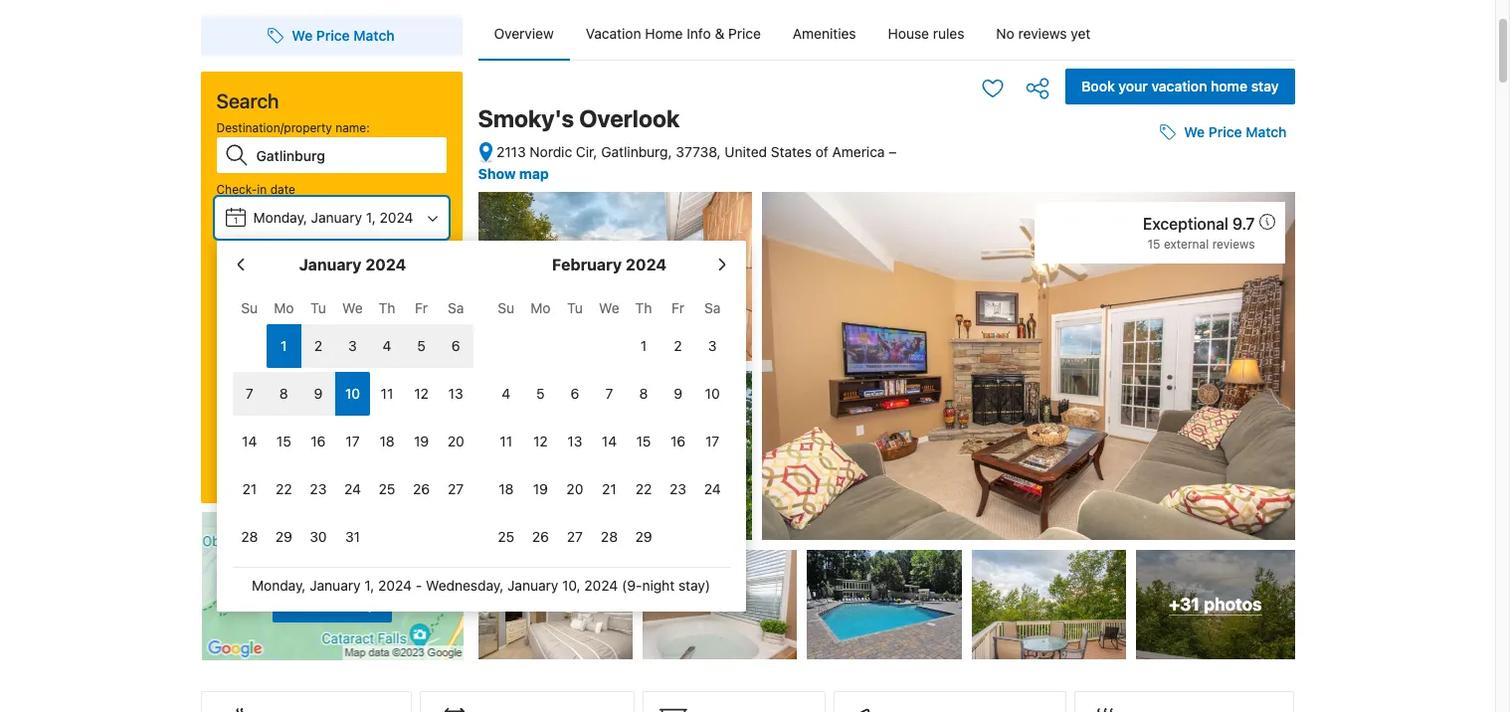 Task type: locate. For each thing, give the bounding box(es) containing it.
16 inside 16 checkbox
[[311, 433, 326, 450]]

fr up 2 checkbox
[[672, 299, 684, 316]]

25 February 2024 checkbox
[[489, 515, 523, 559]]

18
[[379, 433, 395, 450], [499, 480, 514, 497]]

6
[[451, 337, 460, 354], [571, 385, 579, 402]]

11 inside checkbox
[[381, 385, 393, 402]]

18 left the 19 checkbox on the left bottom of page
[[499, 480, 514, 497]]

1 horizontal spatial 8
[[639, 385, 648, 402]]

2
[[314, 337, 322, 354], [674, 337, 682, 354]]

price inside search section
[[316, 27, 350, 44]]

1 horizontal spatial 18
[[499, 480, 514, 497]]

1 vertical spatial 4
[[502, 385, 511, 402]]

1 vertical spatial show
[[288, 595, 324, 612]]

24 inside checkbox
[[344, 480, 361, 497]]

mo up 5 february 2024 checkbox
[[530, 299, 551, 316]]

18 for "18" option
[[499, 480, 514, 497]]

2024 down monday, january 1, 2024
[[365, 256, 406, 274]]

& right info
[[715, 25, 724, 42]]

17 February 2024 checkbox
[[695, 420, 730, 464]]

27 left the 28 february 2024 checkbox
[[567, 528, 583, 545]]

th up 4 cell
[[379, 299, 395, 316]]

2 sa from the left
[[704, 299, 721, 316]]

6 right 5 january 2024 option
[[451, 337, 460, 354]]

24 inside checkbox
[[704, 480, 721, 497]]

fr for february 2024
[[672, 299, 684, 316]]

th up 1 february 2024 option
[[635, 299, 652, 316]]

17 for 17 january 2024 'option'
[[346, 433, 360, 450]]

monday, for monday, january 1, 2024 - wednesday, january 10, 2024 (9-night stay)
[[252, 577, 306, 594]]

book your vacation home stay
[[1081, 78, 1279, 95]]

23 left 24 checkbox
[[310, 480, 327, 497]]

17 inside 'option'
[[346, 433, 360, 450]]

26 right '25 january 2024' checkbox
[[413, 480, 430, 497]]

22 inside checkbox
[[276, 480, 292, 497]]

0 vertical spatial map
[[519, 165, 549, 182]]

2024 left the (9-
[[584, 577, 618, 594]]

14 for 14 checkbox on the left of page
[[602, 433, 617, 450]]

2 right 1 february 2024 option
[[674, 337, 682, 354]]

0 vertical spatial show
[[478, 165, 516, 182]]

14 right 13 option
[[602, 433, 617, 450]]

22 inside option
[[635, 480, 652, 497]]

0 vertical spatial wednesday,
[[253, 269, 331, 285]]

2 24 from the left
[[704, 480, 721, 497]]

show down "click to open map view" icon
[[478, 165, 516, 182]]

2 cell
[[301, 320, 335, 368]]

10 for "10 january 2024" checkbox
[[345, 385, 360, 402]]

1, up show on map
[[364, 577, 374, 594]]

2 horizontal spatial price
[[1208, 124, 1242, 140]]

1 horizontal spatial 20
[[566, 480, 583, 497]]

reviews down 9.7
[[1212, 237, 1255, 252]]

9.7
[[1232, 215, 1255, 233]]

1 horizontal spatial wednesday,
[[426, 577, 504, 594]]

3 right 2 checkbox
[[708, 337, 717, 354]]

5 right the 4 february 2024 "option"
[[536, 385, 545, 402]]

wednesday, january 10, 2024
[[253, 269, 445, 285]]

20 for the 20 january 2024 checkbox
[[447, 433, 464, 450]]

10
[[231, 275, 241, 285], [345, 385, 360, 402], [705, 385, 720, 402]]

1 horizontal spatial 15
[[636, 433, 651, 450]]

3 right 2 option
[[348, 337, 357, 354]]

10 inside checkbox
[[345, 385, 360, 402]]

1 horizontal spatial 6
[[571, 385, 579, 402]]

27 January 2024 checkbox
[[439, 468, 473, 511]]

1 22 from the left
[[276, 480, 292, 497]]

11 left 12 february 2024 checkbox
[[500, 433, 512, 450]]

1 vertical spatial 11
[[500, 433, 512, 450]]

2 2 from the left
[[674, 337, 682, 354]]

10 up 9-night stay
[[231, 275, 241, 285]]

2 tu from the left
[[567, 299, 583, 316]]

19 inside "checkbox"
[[414, 433, 429, 450]]

2 22 from the left
[[635, 480, 652, 497]]

1 vertical spatial monday,
[[252, 577, 306, 594]]

1 23 from the left
[[310, 480, 327, 497]]

0 horizontal spatial 3
[[348, 337, 357, 354]]

0 vertical spatial 5
[[417, 337, 426, 354]]

28 for the 28 february 2024 checkbox
[[601, 528, 618, 545]]

nordic
[[530, 143, 572, 160]]

8 inside checkbox
[[639, 385, 648, 402]]

9
[[314, 385, 323, 402], [674, 385, 682, 402]]

29 inside 29 january 2024 checkbox
[[275, 528, 292, 545]]

sa up 6 cell
[[448, 299, 464, 316]]

1 vertical spatial search
[[306, 447, 356, 465]]

1 vertical spatial 6
[[571, 385, 579, 402]]

2 8 from the left
[[639, 385, 648, 402]]

1 vertical spatial date
[[279, 242, 304, 257]]

12 right 11 checkbox
[[414, 385, 429, 402]]

19
[[414, 433, 429, 450], [533, 480, 548, 497]]

1 left 2 checkbox
[[640, 337, 647, 354]]

12 inside checkbox
[[533, 433, 548, 450]]

23
[[310, 480, 327, 497], [670, 480, 686, 497]]

12 left 13 option
[[533, 433, 548, 450]]

2024 right february
[[626, 256, 667, 274]]

7 inside checkbox
[[605, 385, 613, 402]]

tu up 2 'cell'
[[310, 299, 326, 316]]

11 inside checkbox
[[500, 433, 512, 450]]

26 inside option
[[532, 528, 549, 545]]

2 29 from the left
[[635, 528, 652, 545]]

no
[[996, 25, 1014, 42]]

smoky's
[[478, 104, 574, 132]]

21 inside option
[[242, 480, 257, 497]]

0 vertical spatial 12
[[414, 385, 429, 402]]

8 inside option
[[279, 385, 288, 402]]

0 vertical spatial 18
[[379, 433, 395, 450]]

monday, january 1, 2024 - wednesday, january 10, 2024 (9-night stay)
[[252, 577, 710, 594]]

12
[[414, 385, 429, 402], [533, 433, 548, 450]]

2 horizontal spatial 10
[[705, 385, 720, 402]]

1 horizontal spatial we price match
[[1184, 124, 1287, 140]]

date right out
[[279, 242, 304, 257]]

1 grid from the left
[[232, 288, 473, 559]]

16 February 2024 checkbox
[[661, 420, 695, 464]]

7
[[246, 385, 253, 402], [605, 385, 613, 402]]

18 inside option
[[499, 480, 514, 497]]

we price match up name:
[[292, 27, 395, 44]]

1 horizontal spatial night
[[642, 577, 675, 594]]

check- for out
[[216, 242, 257, 257]]

26 February 2024 checkbox
[[523, 515, 558, 559]]

16 right the 15 checkbox
[[670, 433, 686, 450]]

1 horizontal spatial stay
[[1251, 78, 1279, 95]]

1 vertical spatial 5
[[536, 385, 545, 402]]

24 for 24 checkbox
[[344, 480, 361, 497]]

15 down traveling
[[276, 433, 291, 450]]

7 inside option
[[246, 385, 253, 402]]

0 vertical spatial match
[[353, 27, 395, 44]]

1 check- from the top
[[216, 182, 257, 197]]

1 horizontal spatial 7
[[605, 385, 613, 402]]

9 up for
[[314, 385, 323, 402]]

1 horizontal spatial 13
[[567, 433, 582, 450]]

1 7 from the left
[[246, 385, 253, 402]]

6 right 5 february 2024 checkbox
[[571, 385, 579, 402]]

we price match inside search section
[[292, 27, 395, 44]]

20 right the 19 checkbox on the left bottom of page
[[566, 480, 583, 497]]

1 vertical spatial 19
[[533, 480, 548, 497]]

america
[[832, 143, 885, 160]]

22 February 2024 checkbox
[[626, 468, 661, 511]]

0 horizontal spatial we price match button
[[260, 18, 402, 54]]

price up name:
[[316, 27, 350, 44]]

su for january
[[241, 299, 258, 316]]

21 left 22 february 2024 option
[[602, 480, 617, 497]]

0 vertical spatial we price match
[[292, 27, 395, 44]]

su right 9-
[[241, 299, 258, 316]]

13 February 2024 checkbox
[[558, 420, 592, 464]]

night
[[230, 301, 258, 316], [642, 577, 675, 594]]

your
[[1118, 78, 1148, 95]]

9 right "8" checkbox
[[674, 385, 682, 402]]

10 for 10 february 2024 checkbox
[[705, 385, 720, 402]]

1 horizontal spatial tu
[[567, 299, 583, 316]]

5 right "4 january 2024" option
[[417, 337, 426, 354]]

1 vertical spatial reviews
[[1212, 237, 1255, 252]]

2 inside checkbox
[[674, 337, 682, 354]]

grid for february
[[489, 288, 730, 559]]

8 January 2024 checkbox
[[267, 372, 301, 416]]

15 for the 15 checkbox
[[636, 433, 651, 450]]

1 horizontal spatial 4
[[502, 385, 511, 402]]

–
[[889, 143, 897, 160]]

21
[[242, 480, 257, 497], [602, 480, 617, 497]]

1 horizontal spatial 5
[[536, 385, 545, 402]]

2 su from the left
[[498, 299, 514, 316]]

1 left 2 option
[[281, 337, 287, 354]]

21 left 22 january 2024 checkbox
[[242, 480, 257, 497]]

0 vertical spatial stay
[[1251, 78, 1279, 95]]

1 su from the left
[[241, 299, 258, 316]]

24
[[344, 480, 361, 497], [704, 480, 721, 497]]

14 down i'm
[[242, 433, 257, 450]]

wednesday, down out
[[253, 269, 331, 285]]

5 January 2024 checkbox
[[404, 324, 439, 368]]

0 horizontal spatial 1
[[234, 215, 238, 226]]

1 horizontal spatial 22
[[635, 480, 652, 497]]

wednesday,
[[253, 269, 331, 285], [426, 577, 504, 594]]

0 vertical spatial 13
[[448, 385, 463, 402]]

0 horizontal spatial 10,
[[390, 269, 408, 285]]

8 February 2024 checkbox
[[626, 372, 661, 416]]

21 January 2024 checkbox
[[232, 468, 267, 511]]

1 vertical spatial 13
[[567, 433, 582, 450]]

1, for monday, january 1, 2024
[[366, 209, 376, 226]]

0 vertical spatial 10,
[[390, 269, 408, 285]]

monday, down in at the left top of page
[[253, 209, 307, 226]]

4 for the 4 february 2024 "option"
[[502, 385, 511, 402]]

16 for 16 february 2024 "option"
[[670, 433, 686, 450]]

mo for january
[[274, 299, 294, 316]]

11 January 2024 checkbox
[[370, 372, 404, 416]]

1 horizontal spatial search
[[306, 447, 356, 465]]

1 th from the left
[[379, 299, 395, 316]]

19 inside checkbox
[[533, 480, 548, 497]]

0 vertical spatial reviews
[[1018, 25, 1067, 42]]

house rules link
[[872, 8, 980, 60]]

check-out date
[[216, 242, 304, 257]]

5 inside option
[[417, 337, 426, 354]]

january 2024
[[299, 256, 406, 274]]

20 right the 19 january 2024 "checkbox"
[[447, 433, 464, 450]]

10,
[[390, 269, 408, 285], [562, 577, 580, 594]]

7 for 7 january 2024 option
[[246, 385, 253, 402]]

1 vertical spatial &
[[311, 377, 320, 392]]

3
[[348, 337, 357, 354], [708, 337, 717, 354]]

1 2 from the left
[[314, 337, 322, 354]]

7 January 2024 checkbox
[[232, 372, 267, 416]]

15 inside checkbox
[[636, 433, 651, 450]]

january for monday, january 1, 2024
[[311, 209, 362, 226]]

29 January 2024 checkbox
[[267, 515, 301, 559]]

16
[[311, 433, 326, 450], [670, 433, 686, 450]]

grid
[[232, 288, 473, 559], [489, 288, 730, 559]]

1 horizontal spatial 14
[[602, 433, 617, 450]]

1 29 from the left
[[275, 528, 292, 545]]

9 inside option
[[674, 385, 682, 402]]

12 for 12 february 2024 checkbox
[[533, 433, 548, 450]]

26 for 26 february 2024 option
[[532, 528, 549, 545]]

20 inside option
[[566, 480, 583, 497]]

11 for 11 checkbox
[[381, 385, 393, 402]]

9 inside option
[[314, 385, 323, 402]]

show on map button
[[200, 511, 464, 662], [272, 586, 392, 622]]

price right info
[[728, 25, 761, 42]]

su for february
[[498, 299, 514, 316]]

match down "home"
[[1246, 124, 1287, 140]]

26 for 26 option
[[413, 480, 430, 497]]

19 right "18" option
[[533, 480, 548, 497]]

2 17 from the left
[[705, 433, 719, 450]]

wednesday, right -
[[426, 577, 504, 594]]

home
[[645, 25, 683, 42]]

14 inside option
[[242, 433, 257, 450]]

1 24 from the left
[[344, 480, 361, 497]]

map
[[519, 165, 549, 182], [348, 595, 376, 612]]

1 vertical spatial 26
[[532, 528, 549, 545]]

tu for january 2024
[[310, 299, 326, 316]]

1 down check-in date
[[234, 215, 238, 226]]

4 inside "option"
[[502, 385, 511, 402]]

6 inside cell
[[451, 337, 460, 354]]

2 inside option
[[314, 337, 322, 354]]

search inside button
[[306, 447, 356, 465]]

1 28 from the left
[[241, 528, 258, 545]]

0 vertical spatial we price match button
[[260, 18, 402, 54]]

0 vertical spatial 6
[[451, 337, 460, 354]]

2 horizontal spatial 15
[[1147, 237, 1160, 252]]

1 vertical spatial 20
[[566, 480, 583, 497]]

18 February 2024 checkbox
[[489, 468, 523, 511]]

0 horizontal spatial 27
[[448, 480, 464, 497]]

2 right 1 january 2024 option
[[314, 337, 322, 354]]

2024
[[380, 209, 413, 226], [365, 256, 406, 274], [626, 256, 667, 274], [412, 269, 445, 285], [378, 577, 412, 594], [584, 577, 618, 594]]

we price match button
[[260, 18, 402, 54], [1152, 115, 1295, 150]]

0 horizontal spatial 28
[[241, 528, 258, 545]]

11 for 11 checkbox
[[500, 433, 512, 450]]

17 inside option
[[705, 433, 719, 450]]

20 for the 20 february 2024 option
[[566, 480, 583, 497]]

0 horizontal spatial 25
[[379, 480, 395, 497]]

reviews right no
[[1018, 25, 1067, 42]]

check-
[[216, 182, 257, 197], [216, 242, 257, 257]]

reviews
[[1018, 25, 1067, 42], [1212, 237, 1255, 252]]

+31 photos link
[[1136, 550, 1295, 660]]

10, up 4 cell
[[390, 269, 408, 285]]

2 grid from the left
[[489, 288, 730, 559]]

17 down work
[[346, 433, 360, 450]]

1,
[[366, 209, 376, 226], [364, 577, 374, 594]]

2113
[[496, 143, 526, 160]]

29 February 2024 checkbox
[[626, 515, 661, 559]]

1 21 from the left
[[242, 480, 257, 497]]

1 inside cell
[[281, 337, 287, 354]]

sa for january 2024
[[448, 299, 464, 316]]

9 February 2024 checkbox
[[661, 372, 695, 416]]

sa
[[448, 299, 464, 316], [704, 299, 721, 316]]

th
[[379, 299, 395, 316], [635, 299, 652, 316]]

1 vertical spatial we price match button
[[1152, 115, 1295, 150]]

4 right the 3 january 2024 option
[[383, 337, 391, 354]]

3 February 2024 checkbox
[[695, 324, 730, 368]]

2 9 from the left
[[674, 385, 682, 402]]

4 inside option
[[383, 337, 391, 354]]

0 vertical spatial 25
[[379, 480, 395, 497]]

12 for 12 january 2024 checkbox at left bottom
[[414, 385, 429, 402]]

th for february 2024
[[635, 299, 652, 316]]

14 inside 14 checkbox
[[602, 433, 617, 450]]

27 right 26 option
[[448, 480, 464, 497]]

0 horizontal spatial 12
[[414, 385, 429, 402]]

& inside search section
[[311, 377, 320, 392]]

13 right 12 january 2024 checkbox at left bottom
[[448, 385, 463, 402]]

10 right the 9 option
[[705, 385, 720, 402]]

1 vertical spatial night
[[642, 577, 675, 594]]

17 right 16 february 2024 "option"
[[705, 433, 719, 450]]

10 up work
[[345, 385, 360, 402]]

house rules
[[888, 25, 964, 42]]

26 left 27 february 2024 option
[[532, 528, 549, 545]]

click to open map view image
[[478, 141, 493, 164]]

we price match down "home"
[[1184, 124, 1287, 140]]

january for monday, january 1, 2024 - wednesday, january 10, 2024 (9-night stay)
[[310, 577, 361, 594]]

show inside search section
[[288, 595, 324, 612]]

27
[[448, 480, 464, 497], [567, 528, 583, 545]]

0 horizontal spatial search
[[216, 90, 279, 112]]

monday,
[[253, 209, 307, 226], [252, 577, 306, 594]]

11
[[381, 385, 393, 402], [500, 433, 512, 450]]

8 up traveling
[[279, 385, 288, 402]]

19 for the 19 january 2024 "checkbox"
[[414, 433, 429, 450]]

0 horizontal spatial reviews
[[1018, 25, 1067, 42]]

search up "23" checkbox
[[306, 447, 356, 465]]

13 January 2024 checkbox
[[439, 372, 473, 416]]

1 horizontal spatial &
[[715, 25, 724, 42]]

exceptional 9.7 15 external reviews
[[1143, 215, 1255, 252]]

match inside search section
[[353, 27, 395, 44]]

25 left 26 february 2024 option
[[498, 528, 514, 545]]

13 for 13 option
[[567, 433, 582, 450]]

1 vertical spatial 1,
[[364, 577, 374, 594]]

1 14 from the left
[[242, 433, 257, 450]]

23 January 2024 checkbox
[[301, 468, 335, 511]]

23 right 22 february 2024 option
[[670, 480, 686, 497]]

23 inside checkbox
[[310, 480, 327, 497]]

1 January 2024 checkbox
[[267, 324, 301, 368]]

0 horizontal spatial 17
[[346, 433, 360, 450]]

14
[[242, 433, 257, 450], [602, 433, 617, 450]]

23 inside checkbox
[[670, 480, 686, 497]]

1 tu from the left
[[310, 299, 326, 316]]

night down check-out date
[[230, 301, 258, 316]]

sa up 3 'option'
[[704, 299, 721, 316]]

overview link
[[478, 8, 570, 60]]

no reviews yet link
[[980, 8, 1106, 60]]

29 inside 29 checkbox
[[635, 528, 652, 545]]

14 February 2024 checkbox
[[592, 420, 626, 464]]

1 horizontal spatial 16
[[670, 433, 686, 450]]

22
[[276, 480, 292, 497], [635, 480, 652, 497]]

24 right "23" checkbox
[[344, 480, 361, 497]]

10 inside checkbox
[[705, 385, 720, 402]]

1 horizontal spatial 29
[[635, 528, 652, 545]]

we down book your vacation home stay button
[[1184, 124, 1205, 140]]

price
[[728, 25, 761, 42], [316, 27, 350, 44], [1208, 124, 1242, 140]]

1 9 from the left
[[314, 385, 323, 402]]

24 right 23 checkbox
[[704, 480, 721, 497]]

map down 'nordic'
[[519, 165, 549, 182]]

18 right 17 january 2024 'option'
[[379, 433, 395, 450]]

1 vertical spatial 27
[[567, 528, 583, 545]]

1 horizontal spatial map
[[519, 165, 549, 182]]

18 for 18 checkbox
[[379, 433, 395, 450]]

0 horizontal spatial 6
[[451, 337, 460, 354]]

stay up the 1 cell
[[261, 301, 285, 316]]

11 left 12 january 2024 checkbox at left bottom
[[381, 385, 393, 402]]

8 cell
[[267, 368, 301, 416]]

22 for 22 january 2024 checkbox
[[276, 480, 292, 497]]

6 February 2024 checkbox
[[558, 372, 592, 416]]

12 inside checkbox
[[414, 385, 429, 402]]

30 January 2024 checkbox
[[301, 515, 335, 559]]

tu
[[310, 299, 326, 316], [567, 299, 583, 316]]

date
[[270, 182, 295, 197], [279, 242, 304, 257]]

date for check-out date
[[279, 242, 304, 257]]

27 for 27 february 2024 option
[[567, 528, 583, 545]]

1 8 from the left
[[279, 385, 288, 402]]

0 horizontal spatial 15
[[276, 433, 291, 450]]

13 right 12 february 2024 checkbox
[[567, 433, 582, 450]]

25 for '25 january 2024' checkbox
[[379, 480, 395, 497]]

2 23 from the left
[[670, 480, 686, 497]]

0 vertical spatial search
[[216, 90, 279, 112]]

6 cell
[[439, 320, 473, 368]]

match up name:
[[353, 27, 395, 44]]

1 horizontal spatial 10,
[[562, 577, 580, 594]]

yet
[[1071, 25, 1090, 42]]

28 January 2024 checkbox
[[232, 515, 267, 559]]

match
[[353, 27, 395, 44], [1246, 124, 1287, 140]]

1 sa from the left
[[448, 299, 464, 316]]

0 horizontal spatial 14
[[242, 433, 257, 450]]

price down "home"
[[1208, 124, 1242, 140]]

1 horizontal spatial grid
[[489, 288, 730, 559]]

0 vertical spatial 19
[[414, 433, 429, 450]]

15 left external
[[1147, 237, 1160, 252]]

2 7 from the left
[[605, 385, 613, 402]]

1 mo from the left
[[274, 299, 294, 316]]

28 left 29 january 2024 checkbox
[[241, 528, 258, 545]]

21 inside option
[[602, 480, 617, 497]]

2 3 from the left
[[708, 337, 717, 354]]

7 right 6 february 2024 option
[[605, 385, 613, 402]]

1 horizontal spatial 3
[[708, 337, 717, 354]]

0 horizontal spatial show
[[288, 595, 324, 612]]

15 January 2024 checkbox
[[267, 420, 301, 464]]

check- up check-out date
[[216, 182, 257, 197]]

19 right 18 checkbox
[[414, 433, 429, 450]]

27 for 27 january 2024 option
[[448, 480, 464, 497]]

16 down for
[[311, 433, 326, 450]]

1 horizontal spatial 11
[[500, 433, 512, 450]]

7 February 2024 checkbox
[[592, 372, 626, 416]]

10, down 27 february 2024 option
[[562, 577, 580, 594]]

2 horizontal spatial 1
[[640, 337, 647, 354]]

0 vertical spatial 27
[[448, 480, 464, 497]]

mo up the 1 cell
[[274, 299, 294, 316]]

2113 nordic cir, gatlinburg, 37738, united states of america – show map
[[478, 143, 897, 182]]

28 left 29 checkbox
[[601, 528, 618, 545]]

8
[[279, 385, 288, 402], [639, 385, 648, 402]]

1 horizontal spatial 23
[[670, 480, 686, 497]]

show on map
[[288, 595, 376, 612]]

28 February 2024 checkbox
[[592, 515, 626, 559]]

1 fr from the left
[[415, 299, 428, 316]]

3 inside option
[[348, 337, 357, 354]]

20 inside checkbox
[[447, 433, 464, 450]]

7 up i'm
[[246, 385, 253, 402]]

0 vertical spatial 4
[[383, 337, 391, 354]]

4 January 2024 checkbox
[[370, 324, 404, 368]]

tu down february
[[567, 299, 583, 316]]

1 16 from the left
[[311, 433, 326, 450]]

25
[[379, 480, 395, 497], [498, 528, 514, 545]]

1 3 from the left
[[348, 337, 357, 354]]

1 17 from the left
[[346, 433, 360, 450]]

stay
[[1251, 78, 1279, 95], [261, 301, 285, 316]]

stay right "home"
[[1251, 78, 1279, 95]]

29 right the 28 february 2024 checkbox
[[635, 528, 652, 545]]

we price match button inside search section
[[260, 18, 402, 54]]

1 horizontal spatial show
[[478, 165, 516, 182]]

6 January 2024 checkbox
[[439, 324, 473, 368]]

3 for the 3 january 2024 option
[[348, 337, 357, 354]]

16 inside 16 february 2024 "option"
[[670, 433, 686, 450]]

29
[[275, 528, 292, 545], [635, 528, 652, 545]]

21 February 2024 checkbox
[[592, 468, 626, 511]]

15 inside exceptional 9.7 15 external reviews
[[1147, 237, 1160, 252]]

5 inside checkbox
[[536, 385, 545, 402]]

26 inside option
[[413, 480, 430, 497]]

29 for 29 checkbox
[[635, 528, 652, 545]]

february
[[552, 256, 622, 274]]

0 horizontal spatial 5
[[417, 337, 426, 354]]

2 16 from the left
[[670, 433, 686, 450]]

th for january 2024
[[379, 299, 395, 316]]

0 horizontal spatial 2
[[314, 337, 322, 354]]

2 check- from the top
[[216, 242, 257, 257]]

1 horizontal spatial reviews
[[1212, 237, 1255, 252]]

1 horizontal spatial fr
[[672, 299, 684, 316]]

15
[[1147, 237, 1160, 252], [276, 433, 291, 450], [636, 433, 651, 450]]

2 28 from the left
[[601, 528, 618, 545]]

0 horizontal spatial 26
[[413, 480, 430, 497]]

0 horizontal spatial &
[[311, 377, 320, 392]]

11 February 2024 checkbox
[[489, 420, 523, 464]]

4 cell
[[370, 320, 404, 368]]

3 inside 'option'
[[708, 337, 717, 354]]

we price match button up name:
[[260, 18, 402, 54]]

fr
[[415, 299, 428, 316], [672, 299, 684, 316]]

& up for
[[311, 377, 320, 392]]

1 cell
[[267, 320, 301, 368]]

1 horizontal spatial mo
[[530, 299, 551, 316]]

15 inside 15 'option'
[[276, 433, 291, 450]]

2 14 from the left
[[602, 433, 617, 450]]

2 th from the left
[[635, 299, 652, 316]]

1 horizontal spatial 12
[[533, 433, 548, 450]]

8 right 7 checkbox
[[639, 385, 648, 402]]

15 right 14 checkbox on the left of page
[[636, 433, 651, 450]]

apartments
[[323, 377, 387, 392]]

we price match button down "home"
[[1152, 115, 1295, 150]]

9 cell
[[301, 368, 335, 416]]

vacation home info & price
[[586, 25, 761, 42]]

2 21 from the left
[[602, 480, 617, 497]]

map inside 2113 nordic cir, gatlinburg, 37738, united states of america – show map
[[519, 165, 549, 182]]

0 horizontal spatial stay
[[261, 301, 285, 316]]

1 horizontal spatial 1
[[281, 337, 287, 354]]

1 horizontal spatial 26
[[532, 528, 549, 545]]

17 for 17 option
[[705, 433, 719, 450]]

2 fr from the left
[[672, 299, 684, 316]]

22 January 2024 checkbox
[[267, 468, 301, 511]]

12 January 2024 checkbox
[[404, 372, 439, 416]]

book
[[1081, 78, 1115, 95]]

0 horizontal spatial 18
[[379, 433, 395, 450]]

fr for january 2024
[[415, 299, 428, 316]]

0 horizontal spatial 7
[[246, 385, 253, 402]]

1 vertical spatial wednesday,
[[426, 577, 504, 594]]

0 horizontal spatial 24
[[344, 480, 361, 497]]

we price match
[[292, 27, 395, 44], [1184, 124, 1287, 140]]

search section
[[192, 0, 746, 662]]

18 inside checkbox
[[379, 433, 395, 450]]

show
[[478, 165, 516, 182], [288, 595, 324, 612]]

2 mo from the left
[[530, 299, 551, 316]]



Task type: vqa. For each thing, say whether or not it's contained in the screenshot.


Task type: describe. For each thing, give the bounding box(es) containing it.
3 for 3 'option'
[[708, 337, 717, 354]]

22 for 22 february 2024 option
[[635, 480, 652, 497]]

9-
[[216, 301, 230, 316]]

15 for 15 'option'
[[276, 433, 291, 450]]

we up destination/property name:
[[292, 27, 313, 44]]

exceptional
[[1143, 215, 1228, 233]]

no reviews yet
[[996, 25, 1090, 42]]

19 February 2024 checkbox
[[523, 468, 558, 511]]

2 for 2 option
[[314, 337, 322, 354]]

3 cell
[[335, 320, 370, 368]]

18 January 2024 checkbox
[[370, 420, 404, 464]]

8 for "8" checkbox
[[639, 385, 648, 402]]

rules
[[933, 25, 964, 42]]

(9-
[[622, 577, 642, 594]]

we down february 2024
[[599, 299, 619, 316]]

20 January 2024 checkbox
[[439, 420, 473, 464]]

0 horizontal spatial 10
[[231, 275, 241, 285]]

9 for 9 january 2024 option
[[314, 385, 323, 402]]

vacation
[[586, 25, 641, 42]]

vacation
[[1151, 78, 1207, 95]]

of
[[815, 143, 828, 160]]

37738,
[[676, 143, 721, 160]]

external
[[1164, 237, 1209, 252]]

2 for 2 checkbox
[[674, 337, 682, 354]]

7 cell
[[232, 368, 267, 416]]

+31
[[1169, 594, 1200, 615]]

0 vertical spatial night
[[230, 301, 258, 316]]

10 February 2024 checkbox
[[695, 372, 730, 416]]

rated exceptional element
[[1143, 212, 1255, 236]]

12 February 2024 checkbox
[[523, 420, 558, 464]]

28 for 28 checkbox
[[241, 528, 258, 545]]

14 January 2024 checkbox
[[232, 420, 267, 464]]

amenities link
[[777, 8, 872, 60]]

home
[[1211, 78, 1247, 95]]

5 February 2024 checkbox
[[523, 372, 558, 416]]

check-in date
[[216, 182, 295, 197]]

19 January 2024 checkbox
[[404, 420, 439, 464]]

13 for the 13 january 2024 option
[[448, 385, 463, 402]]

states
[[771, 143, 812, 160]]

united
[[725, 143, 767, 160]]

out
[[257, 242, 275, 257]]

check- for in
[[216, 182, 257, 197]]

1 February 2024 checkbox
[[626, 324, 661, 368]]

+31 photos
[[1169, 594, 1262, 615]]

amenities
[[793, 25, 856, 42]]

cir,
[[576, 143, 597, 160]]

work
[[326, 403, 353, 418]]

price for rightmost we price match dropdown button
[[1208, 124, 1242, 140]]

10 January 2024 checkbox
[[335, 372, 370, 416]]

i'm
[[234, 403, 251, 418]]

match for rightmost we price match dropdown button
[[1246, 124, 1287, 140]]

3 January 2024 checkbox
[[335, 324, 370, 368]]

traveling
[[255, 403, 303, 418]]

25 for 25 checkbox
[[498, 528, 514, 545]]

destination/property name:
[[216, 120, 370, 135]]

stay inside button
[[1251, 78, 1279, 95]]

destination/property
[[216, 120, 332, 135]]

date for check-in date
[[270, 182, 295, 197]]

1 for 1 january 2024 option
[[281, 337, 287, 354]]

2024 up 5 cell
[[412, 269, 445, 285]]

price for we price match dropdown button inside the search section
[[316, 27, 350, 44]]

23 for 23 checkbox
[[670, 480, 686, 497]]

reviews inside exceptional 9.7 15 external reviews
[[1212, 237, 1255, 252]]

name:
[[335, 120, 370, 135]]

search button
[[216, 432, 446, 479]]

sa for february 2024
[[704, 299, 721, 316]]

we price match for we price match dropdown button inside the search section
[[292, 27, 395, 44]]

show inside 2113 nordic cir, gatlinburg, 37738, united states of america – show map
[[478, 165, 516, 182]]

photos
[[1204, 594, 1262, 615]]

2 February 2024 checkbox
[[661, 324, 695, 368]]

on
[[328, 595, 344, 612]]

15 February 2024 checkbox
[[626, 420, 661, 464]]

25 January 2024 checkbox
[[370, 468, 404, 511]]

26 January 2024 checkbox
[[404, 468, 439, 511]]

vacation home info & price link
[[570, 8, 777, 60]]

entire
[[234, 377, 267, 392]]

30
[[310, 528, 327, 545]]

24 for 24 february 2024 checkbox
[[704, 480, 721, 497]]

23 February 2024 checkbox
[[661, 468, 695, 511]]

smoky's overlook
[[478, 104, 680, 132]]

book your vacation home stay button
[[1066, 69, 1295, 104]]

23 for "23" checkbox
[[310, 480, 327, 497]]

9 for the 9 option
[[674, 385, 682, 402]]

entire homes & apartments
[[234, 377, 387, 392]]

9 January 2024 checkbox
[[301, 372, 335, 416]]

2 January 2024 checkbox
[[301, 324, 335, 368]]

16 for 16 checkbox
[[311, 433, 326, 450]]

6 for 6 february 2024 option
[[571, 385, 579, 402]]

27 February 2024 checkbox
[[558, 515, 592, 559]]

tu for february 2024
[[567, 299, 583, 316]]

5 for 5 february 2024 checkbox
[[536, 385, 545, 402]]

29 for 29 january 2024 checkbox
[[275, 528, 292, 545]]

31 January 2024 checkbox
[[335, 515, 370, 559]]

show map button
[[478, 165, 549, 182]]

5 for 5 january 2024 option
[[417, 337, 426, 354]]

16 January 2024 checkbox
[[301, 420, 335, 464]]

1, for monday, january 1, 2024 - wednesday, january 10, 2024 (9-night stay)
[[364, 577, 374, 594]]

21 for 21 option
[[242, 480, 257, 497]]

stay inside search section
[[261, 301, 285, 316]]

i'm traveling for work
[[234, 403, 353, 418]]

stay)
[[678, 577, 710, 594]]

overlook
[[579, 104, 680, 132]]

14 for the 14 january 2024 option
[[242, 433, 257, 450]]

1 horizontal spatial we price match button
[[1152, 115, 1295, 150]]

2024 left -
[[378, 577, 412, 594]]

19 for the 19 checkbox on the left bottom of page
[[533, 480, 548, 497]]

-
[[416, 577, 422, 594]]

monday, january 1, 2024
[[253, 209, 413, 226]]

february 2024
[[552, 256, 667, 274]]

9-night stay
[[216, 301, 285, 316]]

0 horizontal spatial wednesday,
[[253, 269, 331, 285]]

1 horizontal spatial price
[[728, 25, 761, 42]]

20 February 2024 checkbox
[[558, 468, 592, 511]]

5 cell
[[404, 320, 439, 368]]

we down wednesday, january 10, 2024
[[342, 299, 363, 316]]

31
[[345, 528, 360, 545]]

gatlinburg,
[[601, 143, 672, 160]]

6 for "6" option
[[451, 337, 460, 354]]

we price match for rightmost we price match dropdown button
[[1184, 124, 1287, 140]]

january for wednesday, january 10, 2024
[[335, 269, 386, 285]]

house
[[888, 25, 929, 42]]

info
[[687, 25, 711, 42]]

8 for "8 january 2024" option
[[279, 385, 288, 402]]

for
[[307, 403, 322, 418]]

4 for "4 january 2024" option
[[383, 337, 391, 354]]

mo for february
[[530, 299, 551, 316]]

grid for january
[[232, 288, 473, 559]]

Where are you going? field
[[248, 137, 446, 173]]

24 January 2024 checkbox
[[335, 468, 370, 511]]

2024 up january 2024 on the top of the page
[[380, 209, 413, 226]]

monday, for monday, january 1, 2024
[[253, 209, 307, 226]]

24 February 2024 checkbox
[[695, 468, 730, 511]]

4 February 2024 checkbox
[[489, 372, 523, 416]]

21 for 21 option
[[602, 480, 617, 497]]

7 for 7 checkbox
[[605, 385, 613, 402]]

overview
[[494, 25, 554, 42]]

1 for 1 february 2024 option
[[640, 337, 647, 354]]

homes
[[270, 377, 308, 392]]

in
[[257, 182, 267, 197]]

17 January 2024 checkbox
[[335, 420, 370, 464]]

map inside search section
[[348, 595, 376, 612]]

match for we price match dropdown button inside the search section
[[353, 27, 395, 44]]

10 cell
[[335, 368, 370, 416]]



